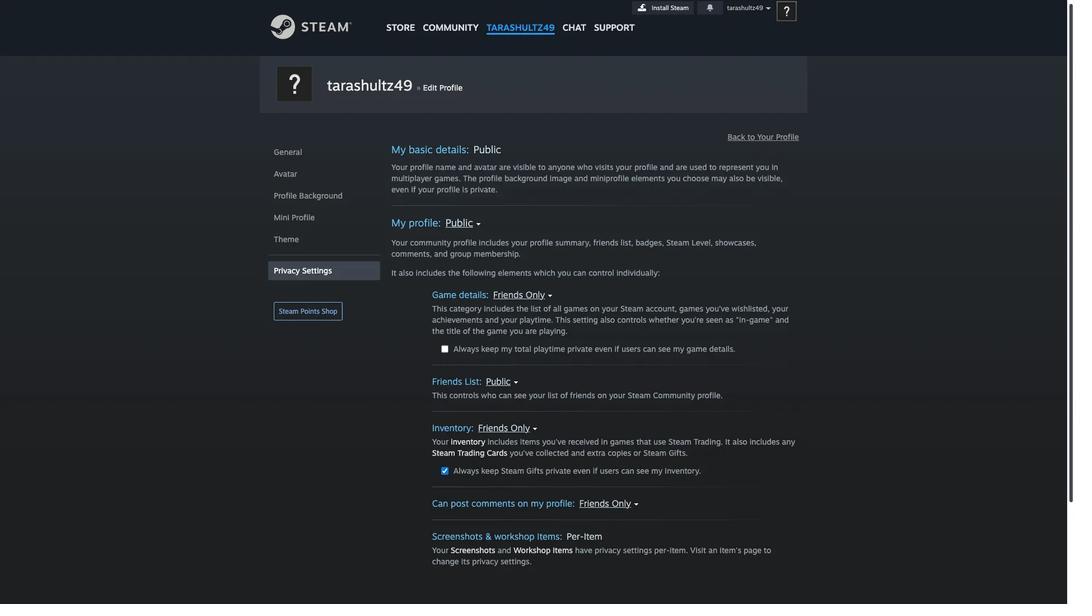 Task type: locate. For each thing, give the bounding box(es) containing it.
steam left points
[[279, 307, 299, 316]]

2 vertical spatial even
[[573, 467, 591, 476]]

on down always keep my total playtime private even if users can see my game details.
[[598, 391, 607, 400]]

2 vertical spatial tarashultz49
[[327, 76, 412, 94]]

2 vertical spatial see
[[637, 467, 649, 476]]

games up you're
[[679, 304, 704, 314]]

general
[[274, 147, 302, 157]]

game"
[[749, 315, 773, 325]]

who
[[577, 162, 593, 172], [481, 391, 497, 400]]

have
[[575, 546, 593, 556]]

the down achievements
[[473, 327, 485, 336]]

0 vertical spatial privacy
[[595, 546, 621, 556]]

friends only down "it also includes the following elements which you can control individually:"
[[493, 290, 545, 301]]

users down this category includes the list of all games on your steam account, games you've wishlisted, your achievements and your playtime. this setting also controls whether you're seen as "in-game" and the title of the game you are playing.
[[622, 344, 641, 354]]

my left basic
[[392, 143, 406, 156]]

0 vertical spatial keep
[[481, 344, 499, 354]]

0 vertical spatial friends only
[[493, 290, 545, 301]]

this for includes
[[432, 304, 447, 314]]

used
[[690, 162, 707, 172]]

received
[[568, 437, 599, 447]]

1 horizontal spatial privacy
[[595, 546, 621, 556]]

extra
[[587, 449, 606, 458]]

2 my from the top
[[392, 217, 406, 229]]

game
[[487, 327, 507, 336], [687, 344, 707, 354]]

public for game details :
[[486, 376, 511, 388]]

also inside this category includes the list of all games on your steam account, games you've wishlisted, your achievements and your playtime. this setting also controls whether you're seen as "in-game" and the title of the game you are playing.
[[600, 315, 615, 325]]

2 horizontal spatial tarashultz49
[[727, 4, 763, 12]]

in up extra
[[601, 437, 608, 447]]

0 horizontal spatial see
[[514, 391, 527, 400]]

1 horizontal spatial list
[[548, 391, 558, 400]]

the
[[463, 174, 477, 183]]

0 vertical spatial it
[[392, 268, 397, 278]]

1 vertical spatial it
[[725, 437, 731, 447]]

your down inventory
[[432, 437, 449, 447]]

and right image on the right top
[[574, 174, 588, 183]]

1 vertical spatial users
[[600, 467, 619, 476]]

my
[[501, 344, 513, 354], [673, 344, 684, 354], [652, 467, 663, 476], [531, 498, 544, 510]]

your for your inventory includes items you've received in games that use steam trading.  it also includes any steam trading cards you've collected and extra copies or steam gifts.
[[432, 437, 449, 447]]

games inside your inventory includes items you've received in games that use steam trading.  it also includes any steam trading cards you've collected and extra copies or steam gifts.
[[610, 437, 634, 447]]

this down "game"
[[432, 304, 447, 314]]

0 vertical spatial tarashultz49
[[727, 4, 763, 12]]

tarashultz49 link left chat
[[483, 0, 559, 38]]

1 horizontal spatial game
[[687, 344, 707, 354]]

miniprofile
[[590, 174, 629, 183]]

are down 'playtime.'
[[525, 327, 537, 336]]

also right setting
[[600, 315, 615, 325]]

1 horizontal spatial elements
[[631, 174, 665, 183]]

you up total
[[510, 327, 523, 336]]

2 vertical spatial if
[[593, 467, 598, 476]]

1 horizontal spatial tarashultz49
[[487, 22, 555, 33]]

to right page
[[764, 546, 772, 556]]

you're
[[681, 315, 704, 325]]

to right back
[[748, 132, 755, 142]]

your inside your profile name and avatar are visible to anyone who visits your profile and are used to represent you in multiplayer games. the profile background image and miniprofile elements you choose may also be visible, even if your profile is private.
[[392, 162, 408, 172]]

includes inside this category includes the list of all games on your steam account, games you've wishlisted, your achievements and your playtime. this setting also controls whether you're seen as "in-game" and the title of the game you are playing.
[[484, 304, 514, 314]]

can post comments on my profile :
[[432, 498, 575, 510]]

your up items
[[529, 391, 545, 400]]

list
[[531, 304, 541, 314], [548, 391, 558, 400]]

inventory
[[451, 437, 485, 447]]

public right list
[[486, 376, 511, 388]]

includes for also
[[416, 268, 446, 278]]

0 vertical spatial game
[[487, 327, 507, 336]]

includes up cards
[[488, 437, 518, 447]]

0 vertical spatial you've
[[542, 437, 566, 447]]

my for my basic details
[[392, 143, 406, 156]]

your screenshots and workshop items
[[432, 546, 573, 556]]

are
[[499, 162, 511, 172], [676, 162, 688, 172], [525, 327, 537, 336]]

and down community
[[434, 249, 448, 259]]

your up miniprofile
[[616, 162, 632, 172]]

public up group
[[446, 217, 473, 229]]

1 vertical spatial elements
[[498, 268, 532, 278]]

steam inside this category includes the list of all games on your steam account, games you've wishlisted, your achievements and your playtime. this setting also controls whether you're seen as "in-game" and the title of the game you are playing.
[[621, 304, 644, 314]]

2 vertical spatial friends only
[[579, 498, 631, 510]]

friends only for game details :
[[493, 290, 545, 301]]

are inside this category includes the list of all games on your steam account, games you've wishlisted, your achievements and your playtime. this setting also controls whether you're seen as "in-game" and the title of the game you are playing.
[[525, 327, 537, 336]]

2 vertical spatial public
[[486, 376, 511, 388]]

1 vertical spatial keep
[[481, 467, 499, 476]]

if
[[411, 185, 416, 194], [615, 344, 619, 354], [593, 467, 598, 476]]

profile inside the tarashultz49 » edit profile
[[440, 83, 463, 92]]

1 my from the top
[[392, 143, 406, 156]]

keep
[[481, 344, 499, 354], [481, 467, 499, 476]]

see down total
[[514, 391, 527, 400]]

0 vertical spatial if
[[411, 185, 416, 194]]

only
[[526, 290, 545, 301], [511, 423, 530, 434], [612, 498, 631, 510]]

friends for details
[[493, 290, 523, 301]]

control
[[589, 268, 614, 278]]

always
[[454, 344, 479, 354], [454, 467, 479, 476]]

your inside your inventory includes items you've received in games that use steam trading.  it also includes any steam trading cards you've collected and extra copies or steam gifts.
[[432, 437, 449, 447]]

the down group
[[448, 268, 460, 278]]

1 vertical spatial game
[[687, 344, 707, 354]]

1 vertical spatial screenshots
[[451, 546, 496, 556]]

0 horizontal spatial if
[[411, 185, 416, 194]]

0 horizontal spatial privacy
[[472, 557, 498, 567]]

0 horizontal spatial controls
[[450, 391, 479, 400]]

install
[[652, 4, 669, 12]]

steam down inventory
[[432, 449, 455, 458]]

friends
[[593, 238, 619, 248], [570, 391, 595, 400]]

can
[[573, 268, 586, 278], [643, 344, 656, 354], [499, 391, 512, 400], [621, 467, 634, 476]]

1 vertical spatial this
[[556, 315, 571, 325]]

items up workshop items link
[[537, 532, 560, 543]]

whether
[[649, 315, 679, 325]]

you've down items
[[510, 449, 534, 458]]

are right avatar
[[499, 162, 511, 172]]

1 horizontal spatial in
[[772, 162, 778, 172]]

showcases,
[[715, 238, 757, 248]]

privacy down screenshots link
[[472, 557, 498, 567]]

profile right edit
[[440, 83, 463, 92]]

0 vertical spatial elements
[[631, 174, 665, 183]]

screenshots up screenshots link
[[432, 532, 483, 543]]

elements inside your profile name and avatar are visible to anyone who visits your profile and are used to represent you in multiplayer games. the profile background image and miniprofile elements you choose may also be visible, even if your profile is private.
[[631, 174, 665, 183]]

tarashultz49 » edit profile
[[327, 76, 463, 94]]

0 vertical spatial even
[[392, 185, 409, 194]]

friends inside your community profile includes your profile summary, friends list, badges, steam level, showcases, comments, and group membership.
[[593, 238, 619, 248]]

keep down cards
[[481, 467, 499, 476]]

private down setting
[[568, 344, 593, 354]]

setting
[[573, 315, 598, 325]]

and down received
[[571, 449, 585, 458]]

game
[[432, 290, 457, 301]]

1 vertical spatial tarashultz49
[[487, 22, 555, 33]]

1 horizontal spatial who
[[577, 162, 593, 172]]

it right trading.
[[725, 437, 731, 447]]

2 keep from the top
[[481, 467, 499, 476]]

includes inside your community profile includes your profile summary, friends list, badges, steam level, showcases, comments, and group membership.
[[479, 238, 509, 248]]

0 horizontal spatial users
[[600, 467, 619, 476]]

privacy down item
[[595, 546, 621, 556]]

your up multiplayer
[[392, 162, 408, 172]]

1 vertical spatial public
[[446, 217, 473, 229]]

profile up visible,
[[776, 132, 799, 142]]

1 vertical spatial who
[[481, 391, 497, 400]]

my for my profile
[[392, 217, 406, 229]]

back
[[728, 132, 745, 142]]

in inside your inventory includes items you've received in games that use steam trading.  it also includes any steam trading cards you've collected and extra copies or steam gifts.
[[601, 437, 608, 447]]

0 horizontal spatial list
[[531, 304, 541, 314]]

see
[[658, 344, 671, 354], [514, 391, 527, 400], [637, 467, 649, 476]]

0 vertical spatial on
[[590, 304, 600, 314]]

0 vertical spatial this
[[432, 304, 447, 314]]

install steam link
[[632, 1, 694, 15]]

1 always from the top
[[454, 344, 479, 354]]

1 horizontal spatial controls
[[617, 315, 647, 325]]

friends left list,
[[593, 238, 619, 248]]

1 keep from the top
[[481, 344, 499, 354]]

always keep my total playtime private even if users can see my game details.
[[454, 344, 736, 354]]

0 vertical spatial controls
[[617, 315, 647, 325]]

public up avatar
[[474, 143, 501, 156]]

0 horizontal spatial in
[[601, 437, 608, 447]]

if down multiplayer
[[411, 185, 416, 194]]

games for use
[[610, 437, 634, 447]]

of down playtime
[[561, 391, 568, 400]]

you
[[756, 162, 770, 172], [667, 174, 681, 183], [558, 268, 571, 278], [510, 327, 523, 336]]

0 horizontal spatial who
[[481, 391, 497, 400]]

screenshots link
[[451, 546, 496, 556]]

who left visits
[[577, 162, 593, 172]]

private.
[[470, 185, 498, 194]]

includes up membership.
[[479, 238, 509, 248]]

to inside the have privacy settings per-item.  visit an item's page to change its privacy settings.
[[764, 546, 772, 556]]

your inside your community profile includes your profile summary, friends list, badges, steam level, showcases, comments, and group membership.
[[392, 238, 408, 248]]

2 horizontal spatial if
[[615, 344, 619, 354]]

your right back
[[757, 132, 774, 142]]

workshop
[[495, 532, 535, 543]]

only up settings
[[612, 498, 631, 510]]

profile up group
[[453, 238, 477, 248]]

of right the title
[[463, 327, 470, 336]]

friends left list
[[432, 376, 462, 388]]

privacy
[[274, 266, 300, 276]]

None checkbox
[[441, 346, 449, 353], [441, 468, 449, 476], [441, 346, 449, 353], [441, 468, 449, 476]]

friends up item
[[579, 498, 609, 510]]

you've
[[706, 304, 730, 314]]

your community profile includes your profile summary, friends list, badges, steam level, showcases, comments, and group membership.
[[392, 238, 757, 259]]

your inside your community profile includes your profile summary, friends list, badges, steam level, showcases, comments, and group membership.
[[511, 238, 528, 248]]

items
[[520, 437, 540, 447]]

per-
[[567, 532, 584, 543]]

controls down account,
[[617, 315, 647, 325]]

the left the title
[[432, 327, 444, 336]]

includes right category
[[484, 304, 514, 314]]

inventory :
[[432, 423, 474, 434]]

who down the friends list :
[[481, 391, 497, 400]]

privacy
[[595, 546, 621, 556], [472, 557, 498, 567]]

back to your profile
[[728, 132, 799, 142]]

1 horizontal spatial users
[[622, 344, 641, 354]]

my
[[392, 143, 406, 156], [392, 217, 406, 229]]

this down all
[[556, 315, 571, 325]]

friends only for can post comments on my profile :
[[579, 498, 631, 510]]

0 vertical spatial see
[[658, 344, 671, 354]]

only for inventory :
[[511, 423, 530, 434]]

steam points shop link
[[274, 302, 343, 321]]

also
[[729, 174, 744, 183], [399, 268, 414, 278], [600, 315, 615, 325], [733, 437, 748, 447]]

your up comments,
[[392, 238, 408, 248]]

and right game"
[[776, 315, 789, 325]]

0 vertical spatial details
[[436, 143, 466, 156]]

0 horizontal spatial of
[[463, 327, 470, 336]]

friends up cards
[[478, 423, 508, 434]]

also down represent
[[729, 174, 744, 183]]

details up name
[[436, 143, 466, 156]]

be
[[746, 174, 756, 183]]

always down the title
[[454, 344, 479, 354]]

1 vertical spatial tarashultz49 link
[[327, 76, 412, 94]]

&
[[485, 532, 492, 543]]

this category includes the list of all games on your steam account, games you've wishlisted, your achievements and your playtime. this setting also controls whether you're seen as "in-game" and the title of the game you are playing.
[[432, 304, 789, 336]]

1 vertical spatial privacy
[[472, 557, 498, 567]]

games up copies on the right bottom of page
[[610, 437, 634, 447]]

1 vertical spatial private
[[546, 467, 571, 476]]

it
[[392, 268, 397, 278], [725, 437, 731, 447]]

you right which
[[558, 268, 571, 278]]

0 vertical spatial in
[[772, 162, 778, 172]]

you up visible,
[[756, 162, 770, 172]]

even down this category includes the list of all games on your steam account, games you've wishlisted, your achievements and your playtime. this setting also controls whether you're seen as "in-game" and the title of the game you are playing.
[[595, 344, 612, 354]]

edit profile link
[[423, 83, 463, 92]]

if down extra
[[593, 467, 598, 476]]

community
[[653, 391, 695, 400]]

1 vertical spatial in
[[601, 437, 608, 447]]

playing.
[[539, 327, 568, 336]]

account,
[[646, 304, 677, 314]]

1 horizontal spatial tarashultz49 link
[[483, 0, 559, 38]]

see down or at the bottom right of the page
[[637, 467, 649, 476]]

2 horizontal spatial of
[[561, 391, 568, 400]]

0 horizontal spatial game
[[487, 327, 507, 336]]

who inside your profile name and avatar are visible to anyone who visits your profile and are used to represent you in multiplayer games. the profile background image and miniprofile elements you choose may also be visible, even if your profile is private.
[[577, 162, 593, 172]]

avatar link
[[268, 165, 380, 184]]

0 horizontal spatial even
[[392, 185, 409, 194]]

profile up which
[[530, 238, 553, 248]]

is
[[462, 185, 468, 194]]

this down the friends list :
[[432, 391, 447, 400]]

1 vertical spatial even
[[595, 344, 612, 354]]

0 vertical spatial friends
[[593, 238, 619, 248]]

friends only up item
[[579, 498, 631, 510]]

game details :
[[432, 290, 489, 301]]

workshop items link
[[514, 546, 573, 556]]

details up category
[[459, 290, 486, 301]]

steam
[[671, 4, 689, 12], [667, 238, 690, 248], [621, 304, 644, 314], [279, 307, 299, 316], [628, 391, 651, 400], [669, 437, 692, 447], [432, 449, 455, 458], [644, 449, 667, 458], [501, 467, 524, 476]]

also inside your inventory includes items you've received in games that use steam trading.  it also includes any steam trading cards you've collected and extra copies or steam gifts.
[[733, 437, 748, 447]]

achievements
[[432, 315, 483, 325]]

name
[[436, 162, 456, 172]]

1 vertical spatial friends only
[[478, 423, 530, 434]]

»
[[417, 82, 421, 93]]

1 horizontal spatial games
[[610, 437, 634, 447]]

your up change
[[432, 546, 449, 556]]

0 horizontal spatial are
[[499, 162, 511, 172]]

1 vertical spatial my
[[392, 217, 406, 229]]

see down the "whether"
[[658, 344, 671, 354]]

items down the per-
[[553, 546, 573, 556]]

1 horizontal spatial it
[[725, 437, 731, 447]]

2 vertical spatial this
[[432, 391, 447, 400]]

theme
[[274, 235, 299, 244]]

1 horizontal spatial are
[[525, 327, 537, 336]]

2 vertical spatial only
[[612, 498, 631, 510]]

friends up received
[[570, 391, 595, 400]]

on right 'comments'
[[518, 498, 528, 510]]

0 vertical spatial always
[[454, 344, 479, 354]]

list down playtime
[[548, 391, 558, 400]]

copies
[[608, 449, 631, 458]]

1 vertical spatial list
[[548, 391, 558, 400]]

friends only
[[493, 290, 545, 301], [478, 423, 530, 434], [579, 498, 631, 510]]

2 always from the top
[[454, 467, 479, 476]]

friends down "it also includes the following elements which you can control individually:"
[[493, 290, 523, 301]]

1 vertical spatial controls
[[450, 391, 479, 400]]

2 horizontal spatial games
[[679, 304, 704, 314]]

screenshots
[[432, 532, 483, 543], [451, 546, 496, 556]]

0 horizontal spatial games
[[564, 304, 588, 314]]

0 vertical spatial my
[[392, 143, 406, 156]]

0 vertical spatial only
[[526, 290, 545, 301]]

always down the steam trading cards link in the left of the page
[[454, 467, 479, 476]]

your down multiplayer
[[418, 185, 435, 194]]

to up may
[[709, 162, 717, 172]]

steam left account,
[[621, 304, 644, 314]]

includes for category
[[484, 304, 514, 314]]

it down comments,
[[392, 268, 397, 278]]

0 vertical spatial who
[[577, 162, 593, 172]]

0 horizontal spatial tarashultz49
[[327, 76, 412, 94]]

1 horizontal spatial of
[[544, 304, 551, 314]]

your down always keep my total playtime private even if users can see my game details.
[[609, 391, 626, 400]]

includes for inventory
[[488, 437, 518, 447]]

0 horizontal spatial it
[[392, 268, 397, 278]]

background
[[299, 191, 343, 201]]



Task type: describe. For each thing, give the bounding box(es) containing it.
list,
[[621, 238, 634, 248]]

profile.
[[698, 391, 723, 400]]

steam left gifts
[[501, 467, 524, 476]]

inventory link
[[451, 437, 485, 447]]

multiplayer
[[392, 174, 432, 183]]

1 vertical spatial of
[[463, 327, 470, 336]]

1 vertical spatial items
[[553, 546, 573, 556]]

1 vertical spatial details
[[459, 290, 486, 301]]

list
[[465, 376, 479, 388]]

0 vertical spatial private
[[568, 344, 593, 354]]

2 horizontal spatial are
[[676, 162, 688, 172]]

this controls who can see your list of friends on your steam community profile.
[[432, 391, 723, 400]]

gifts.
[[669, 449, 688, 458]]

always for always keep my total playtime private even if users can see my game details.
[[454, 344, 479, 354]]

page
[[744, 546, 762, 556]]

2 vertical spatial of
[[561, 391, 568, 400]]

only for can post comments on my profile :
[[612, 498, 631, 510]]

my basic details : public
[[392, 143, 501, 156]]

0 vertical spatial of
[[544, 304, 551, 314]]

may
[[712, 174, 727, 183]]

your down control
[[602, 304, 618, 314]]

an
[[709, 546, 718, 556]]

mini
[[274, 213, 289, 222]]

general link
[[268, 143, 380, 162]]

profile right visits
[[635, 162, 658, 172]]

your left 'playtime.'
[[501, 315, 517, 325]]

in inside your profile name and avatar are visible to anyone who visits your profile and are used to represent you in multiplayer games. the profile background image and miniprofile elements you choose may also be visible, even if your profile is private.
[[772, 162, 778, 172]]

list inside this category includes the list of all games on your steam account, games you've wishlisted, your achievements and your playtime. this setting also controls whether you're seen as "in-game" and the title of the game you are playing.
[[531, 304, 541, 314]]

post
[[451, 498, 469, 510]]

my down you're
[[673, 344, 684, 354]]

profile down avatar
[[479, 174, 502, 183]]

category
[[450, 304, 482, 314]]

1 vertical spatial see
[[514, 391, 527, 400]]

my left total
[[501, 344, 513, 354]]

your inventory includes items you've received in games that use steam trading.  it also includes any steam trading cards you've collected and extra copies or steam gifts.
[[432, 437, 795, 458]]

per-
[[655, 546, 670, 556]]

0 horizontal spatial tarashultz49 link
[[327, 76, 412, 94]]

2 vertical spatial on
[[518, 498, 528, 510]]

total
[[515, 344, 532, 354]]

edit
[[423, 83, 437, 92]]

collected
[[536, 449, 569, 458]]

2 horizontal spatial even
[[595, 344, 612, 354]]

and inside your inventory includes items you've received in games that use steam trading.  it also includes any steam trading cards you've collected and extra copies or steam gifts.
[[571, 449, 585, 458]]

comments,
[[392, 249, 432, 259]]

your up game"
[[772, 304, 789, 314]]

only for game details :
[[526, 290, 545, 301]]

playtime.
[[520, 315, 553, 325]]

avatar
[[274, 169, 297, 179]]

summary,
[[556, 238, 591, 248]]

trading.
[[694, 437, 723, 447]]

to right visible at the top left of page
[[538, 162, 546, 172]]

and left used
[[660, 162, 674, 172]]

2 horizontal spatial see
[[658, 344, 671, 354]]

always keep steam gifts private even if users can see my inventory.
[[454, 467, 701, 476]]

playtime
[[534, 344, 565, 354]]

title
[[447, 327, 461, 336]]

workshop
[[514, 546, 551, 556]]

0 vertical spatial screenshots
[[432, 532, 483, 543]]

inventory
[[432, 423, 471, 434]]

friends list :
[[432, 376, 482, 388]]

and up the in the top of the page
[[458, 162, 472, 172]]

steam right "install"
[[671, 4, 689, 12]]

level,
[[692, 238, 713, 248]]

friends only for inventory :
[[478, 423, 530, 434]]

1 vertical spatial you've
[[510, 449, 534, 458]]

keep for steam
[[481, 467, 499, 476]]

and up settings.
[[498, 546, 511, 556]]

badges,
[[636, 238, 664, 248]]

trading
[[458, 449, 485, 458]]

friends for :
[[478, 423, 508, 434]]

0 vertical spatial public
[[474, 143, 501, 156]]

it inside your inventory includes items you've received in games that use steam trading.  it also includes any steam trading cards you've collected and extra copies or steam gifts.
[[725, 437, 731, 447]]

always for always keep steam gifts private even if users can see my inventory.
[[454, 467, 479, 476]]

and inside your community profile includes your profile summary, friends list, badges, steam level, showcases, comments, and group membership.
[[434, 249, 448, 259]]

games for your
[[564, 304, 588, 314]]

steam inside your community profile includes your profile summary, friends list, badges, steam level, showcases, comments, and group membership.
[[667, 238, 690, 248]]

1 horizontal spatial see
[[637, 467, 649, 476]]

membership.
[[474, 249, 521, 259]]

my left inventory.
[[652, 467, 663, 476]]

your for your community profile includes your profile summary, friends list, badges, steam level, showcases, comments, and group membership.
[[392, 238, 408, 248]]

profile right mini
[[292, 213, 315, 222]]

visit
[[691, 546, 706, 556]]

controls inside this category includes the list of all games on your steam account, games you've wishlisted, your achievements and your playtime. this setting also controls whether you're seen as "in-game" and the title of the game you are playing.
[[617, 315, 647, 325]]

1 vertical spatial friends
[[570, 391, 595, 400]]

on inside this category includes the list of all games on your steam account, games you've wishlisted, your achievements and your playtime. this setting also controls whether you're seen as "in-game" and the title of the game you are playing.
[[590, 304, 600, 314]]

1 horizontal spatial even
[[573, 467, 591, 476]]

your for your profile name and avatar are visible to anyone who visits your profile and are used to represent you in multiplayer games. the profile background image and miniprofile elements you choose may also be visible, even if your profile is private.
[[392, 162, 408, 172]]

privacy settings link
[[268, 262, 380, 281]]

following
[[462, 268, 496, 278]]

and right achievements
[[485, 315, 499, 325]]

0 vertical spatial items
[[537, 532, 560, 543]]

represent
[[719, 162, 754, 172]]

0 vertical spatial users
[[622, 344, 641, 354]]

steam down "use"
[[644, 449, 667, 458]]

mini profile
[[274, 213, 315, 222]]

support link
[[590, 0, 639, 36]]

1 horizontal spatial if
[[593, 467, 598, 476]]

comments
[[472, 498, 515, 510]]

0 horizontal spatial elements
[[498, 268, 532, 278]]

item's
[[720, 546, 742, 556]]

all
[[553, 304, 562, 314]]

install steam
[[652, 4, 689, 12]]

wishlisted,
[[732, 304, 770, 314]]

privacy settings
[[274, 266, 332, 276]]

profile up multiplayer
[[410, 162, 433, 172]]

0 vertical spatial tarashultz49 link
[[483, 0, 559, 38]]

individually:
[[617, 268, 660, 278]]

also inside your profile name and avatar are visible to anyone who visits your profile and are used to represent you in multiplayer games. the profile background image and miniprofile elements you choose may also be visible, even if your profile is private.
[[729, 174, 744, 183]]

which
[[534, 268, 555, 278]]

you inside this category includes the list of all games on your steam account, games you've wishlisted, your achievements and your playtime. this setting also controls whether you're seen as "in-game" and the title of the game you are playing.
[[510, 327, 523, 336]]

profile down avatar on the top of page
[[274, 191, 297, 201]]

1 vertical spatial on
[[598, 391, 607, 400]]

settings.
[[501, 557, 532, 567]]

theme link
[[268, 230, 380, 249]]

have privacy settings per-item.  visit an item's page to change its privacy settings.
[[432, 546, 772, 567]]

anyone
[[548, 162, 575, 172]]

this for who
[[432, 391, 447, 400]]

public for my basic details : public
[[446, 217, 473, 229]]

you left "choose"
[[667, 174, 681, 183]]

details.
[[709, 344, 736, 354]]

that
[[637, 437, 651, 447]]

chat
[[563, 22, 586, 33]]

image
[[550, 174, 572, 183]]

even inside your profile name and avatar are visible to anyone who visits your profile and are used to represent you in multiplayer games. the profile background image and miniprofile elements you choose may also be visible, even if your profile is private.
[[392, 185, 409, 194]]

steam left community
[[628, 391, 651, 400]]

1 horizontal spatial you've
[[542, 437, 566, 447]]

your for your screenshots and workshop items
[[432, 546, 449, 556]]

includes left any
[[750, 437, 780, 447]]

profile up community
[[409, 217, 438, 229]]

also down comments,
[[399, 268, 414, 278]]

store
[[386, 22, 415, 33]]

profile up the per-
[[546, 498, 573, 510]]

change
[[432, 557, 459, 567]]

avatar
[[474, 162, 497, 172]]

keep for my
[[481, 344, 499, 354]]

mini profile link
[[268, 208, 380, 227]]

1 vertical spatial if
[[615, 344, 619, 354]]

visits
[[595, 162, 614, 172]]

choose
[[683, 174, 709, 183]]

friends for post
[[579, 498, 609, 510]]

item.
[[670, 546, 688, 556]]

if inside your profile name and avatar are visible to anyone who visits your profile and are used to represent you in multiplayer games. the profile background image and miniprofile elements you choose may also be visible, even if your profile is private.
[[411, 185, 416, 194]]

the up 'playtime.'
[[517, 304, 529, 314]]

inventory.
[[665, 467, 701, 476]]

my down gifts
[[531, 498, 544, 510]]

points
[[301, 307, 320, 316]]

settings
[[623, 546, 652, 556]]

game inside this category includes the list of all games on your steam account, games you've wishlisted, your achievements and your playtime. this setting also controls whether you're seen as "in-game" and the title of the game you are playing.
[[487, 327, 507, 336]]

profile down games. on the left top of the page
[[437, 185, 460, 194]]

steam up 'gifts.'
[[669, 437, 692, 447]]

community link
[[419, 0, 483, 38]]

it also includes the following elements which you can control individually:
[[392, 268, 660, 278]]

"in-
[[736, 315, 749, 325]]

use
[[654, 437, 666, 447]]



Task type: vqa. For each thing, say whether or not it's contained in the screenshot.
right the games
yes



